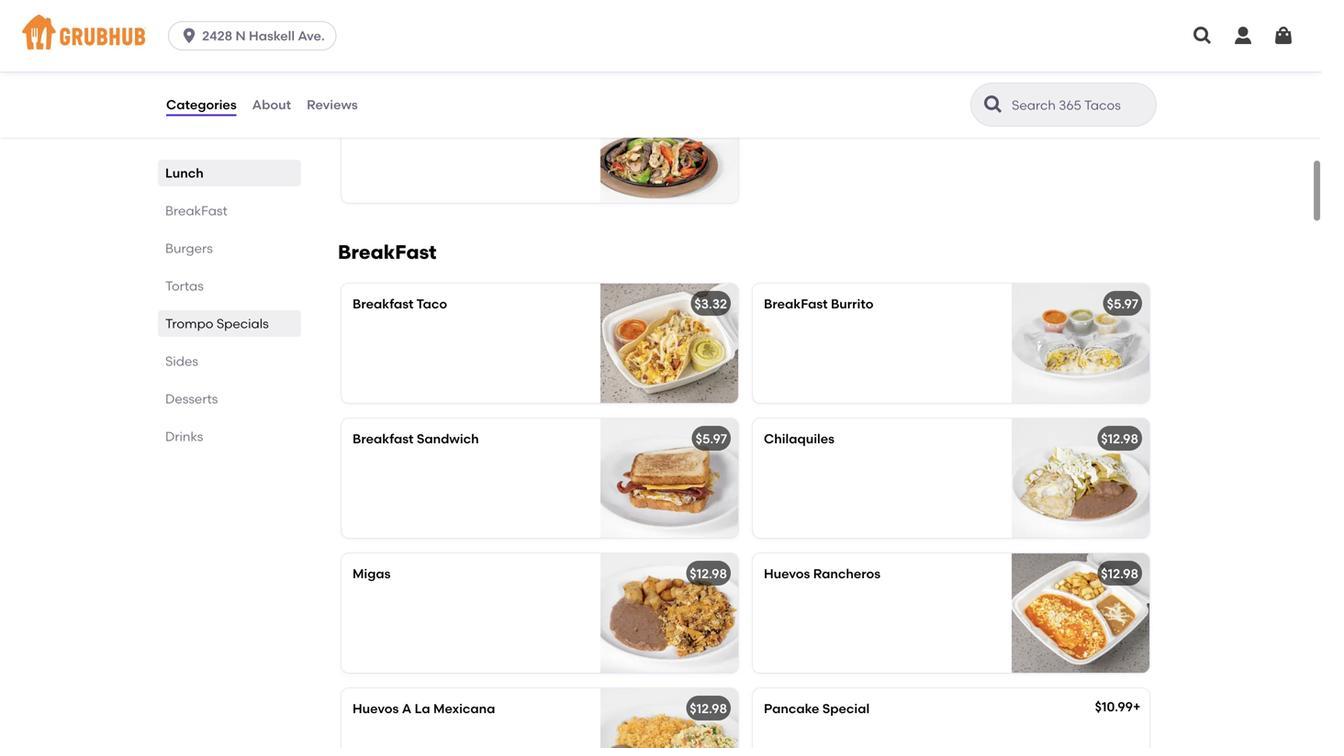 Task type: vqa. For each thing, say whether or not it's contained in the screenshot.
2428 N Haskell Ave. button
yes



Task type: locate. For each thing, give the bounding box(es) containing it.
0 horizontal spatial $5.97
[[696, 431, 727, 447]]

2 horizontal spatial svg image
[[1273, 25, 1295, 47]]

breakfast up breakfast taco
[[338, 240, 437, 264]]

main navigation navigation
[[0, 0, 1323, 72]]

breakfast sandwich image
[[601, 419, 738, 538]]

1 vertical spatial huevos
[[353, 701, 399, 717]]

breakfast up burgers in the top left of the page
[[165, 203, 228, 219]]

2 svg image from the left
[[1233, 25, 1255, 47]]

breakfast sandwich
[[353, 431, 479, 447]]

desserts
[[165, 391, 218, 407]]

0 vertical spatial breakfast
[[165, 203, 228, 219]]

parrillada mix 3 meats button
[[342, 83, 738, 203]]

1 horizontal spatial $5.97
[[1107, 296, 1139, 312]]

categories
[[166, 97, 237, 112]]

huevos
[[764, 566, 810, 582], [353, 701, 399, 717]]

mexicana
[[434, 701, 495, 717]]

+
[[1133, 699, 1141, 715]]

huevos rancheros image
[[1012, 554, 1150, 673]]

breakfast left burrito
[[764, 296, 828, 312]]

reviews button
[[306, 72, 359, 138]]

$12.98 for huevos a la mexicana
[[690, 701, 727, 717]]

breakfast burrito image
[[1012, 284, 1150, 403]]

0 horizontal spatial breakfast
[[165, 203, 228, 219]]

special
[[823, 701, 870, 717]]

huevos left rancheros
[[764, 566, 810, 582]]

breakfast left taco
[[353, 296, 414, 312]]

2428 n haskell ave. button
[[168, 21, 344, 51]]

1 vertical spatial breakfast
[[353, 431, 414, 447]]

taco
[[417, 296, 447, 312]]

1 breakfast from the top
[[353, 296, 414, 312]]

la
[[415, 701, 430, 717]]

$5.97
[[1107, 296, 1139, 312], [696, 431, 727, 447]]

0 vertical spatial breakfast
[[353, 296, 414, 312]]

0 horizontal spatial huevos
[[353, 701, 399, 717]]

chilaquiles
[[764, 431, 835, 447]]

0 vertical spatial huevos
[[764, 566, 810, 582]]

1 vertical spatial $5.97
[[696, 431, 727, 447]]

1 horizontal spatial huevos
[[764, 566, 810, 582]]

meats
[[454, 96, 494, 111]]

$12.98 for chilaquiles
[[1102, 431, 1139, 447]]

breakfast
[[353, 296, 414, 312], [353, 431, 414, 447]]

drinks
[[165, 429, 203, 445]]

breakfast taco
[[353, 296, 447, 312]]

search icon image
[[983, 94, 1005, 116]]

breakfast left sandwich
[[353, 431, 414, 447]]

$12.98
[[1102, 431, 1139, 447], [690, 566, 727, 582], [1102, 566, 1139, 582], [690, 701, 727, 717]]

breakfast burrito
[[764, 296, 874, 312]]

svg image
[[180, 27, 198, 45]]

a
[[402, 701, 412, 717]]

huevos for huevos a la mexicana
[[353, 701, 399, 717]]

0 vertical spatial $5.97
[[1107, 296, 1139, 312]]

2 vertical spatial breakfast
[[764, 296, 828, 312]]

migas
[[353, 566, 391, 582]]

rancheros
[[814, 566, 881, 582]]

0 horizontal spatial svg image
[[1192, 25, 1214, 47]]

$10.99
[[1095, 699, 1133, 715]]

tortas
[[165, 278, 204, 294]]

parrillada
[[353, 96, 415, 111]]

categories button
[[165, 72, 238, 138]]

$12.98 for huevos rancheros
[[1102, 566, 1139, 582]]

trompo specials
[[165, 316, 269, 332]]

1 svg image from the left
[[1192, 25, 1214, 47]]

2 breakfast from the top
[[353, 431, 414, 447]]

$5.97 for breakfast burrito
[[1107, 296, 1139, 312]]

svg image
[[1192, 25, 1214, 47], [1233, 25, 1255, 47], [1273, 25, 1295, 47]]

1 horizontal spatial svg image
[[1233, 25, 1255, 47]]

n
[[236, 28, 246, 44]]

breakfast
[[165, 203, 228, 219], [338, 240, 437, 264], [764, 296, 828, 312]]

1 vertical spatial breakfast
[[338, 240, 437, 264]]

$10.99 +
[[1095, 699, 1141, 715]]

3 svg image from the left
[[1273, 25, 1295, 47]]

$12.98 for migas
[[690, 566, 727, 582]]

huevos left a
[[353, 701, 399, 717]]

pancake
[[764, 701, 820, 717]]

reviews
[[307, 97, 358, 112]]



Task type: describe. For each thing, give the bounding box(es) containing it.
burgers
[[165, 241, 213, 256]]

migas image
[[601, 554, 738, 673]]

$5.97 for breakfast sandwich
[[696, 431, 727, 447]]

2428 n haskell ave.
[[202, 28, 325, 44]]

Search 365 Tacos  search field
[[1010, 96, 1151, 114]]

parrillada mix 3 meats image
[[601, 83, 738, 203]]

specials
[[217, 316, 269, 332]]

breakfast for breakfast taco
[[353, 296, 414, 312]]

parrillada mix 3 meats
[[353, 96, 494, 111]]

pancake special
[[764, 701, 870, 717]]

2428
[[202, 28, 233, 44]]

$3.32
[[695, 296, 727, 312]]

about
[[252, 97, 291, 112]]

huevos a la mexicana image
[[601, 689, 738, 749]]

1 horizontal spatial breakfast
[[338, 240, 437, 264]]

chilaquiles image
[[1012, 419, 1150, 538]]

burrito
[[831, 296, 874, 312]]

sides
[[165, 354, 198, 369]]

3
[[443, 96, 451, 111]]

trompo
[[165, 316, 214, 332]]

lunch
[[165, 165, 204, 181]]

mix
[[418, 96, 440, 111]]

2 horizontal spatial breakfast
[[764, 296, 828, 312]]

breakfast taco image
[[601, 284, 738, 403]]

ave.
[[298, 28, 325, 44]]

huevos rancheros
[[764, 566, 881, 582]]

sandwich
[[417, 431, 479, 447]]

about button
[[251, 72, 292, 138]]

haskell
[[249, 28, 295, 44]]

breakfast for breakfast sandwich
[[353, 431, 414, 447]]

huevos for huevos rancheros
[[764, 566, 810, 582]]

huevos a la mexicana
[[353, 701, 495, 717]]



